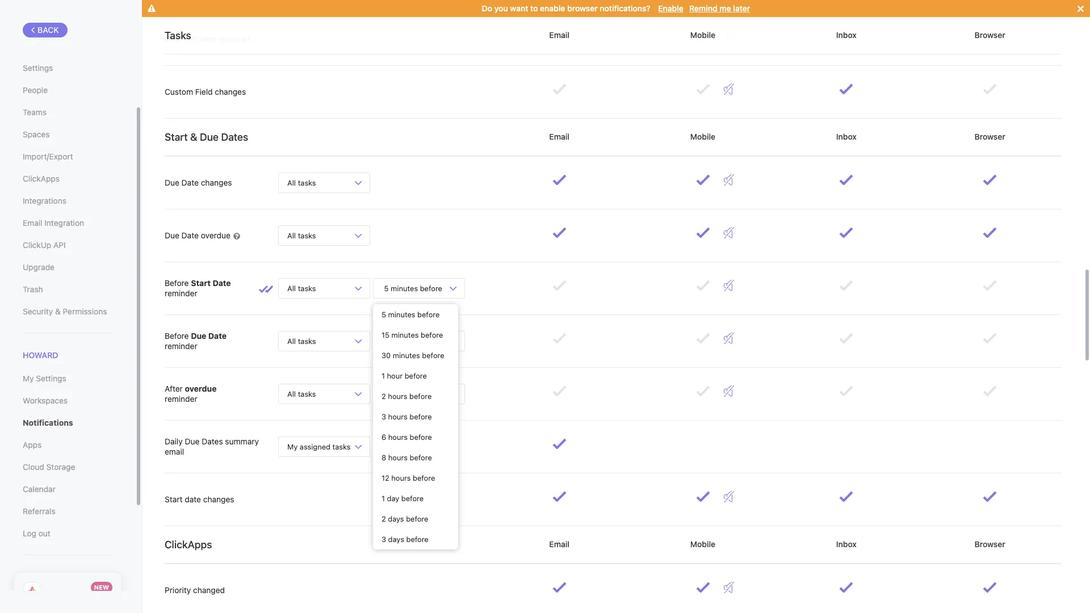 Task type: locate. For each thing, give the bounding box(es) containing it.
custom field changes
[[165, 87, 246, 96]]

teams link
[[23, 103, 113, 122]]

5 minutes before
[[382, 284, 444, 293], [382, 310, 440, 319], [382, 336, 444, 346]]

5 minutes before for tasks
[[382, 336, 444, 346]]

changed
[[193, 585, 225, 595]]

1 vertical spatial start
[[191, 278, 211, 288]]

field
[[195, 87, 213, 96]]

dates down the custom field changes
[[221, 131, 248, 143]]

1 vertical spatial off image
[[724, 280, 734, 291]]

inbox for start & due dates
[[834, 132, 859, 141]]

do
[[482, 3, 492, 13]]

notifications?
[[600, 3, 651, 13]]

1 vertical spatial changes
[[201, 178, 232, 187]]

1 before from the top
[[165, 278, 189, 288]]

1 vertical spatial 1
[[382, 494, 385, 503]]

& up due date changes
[[190, 131, 197, 143]]

3 for 3 days before
[[382, 535, 386, 544]]

assigned
[[300, 442, 331, 451]]

after
[[165, 384, 183, 393]]

1 vertical spatial reminder
[[165, 341, 197, 351]]

my assigned tasks
[[287, 442, 351, 451]]

date up before start date reminder
[[182, 231, 199, 240]]

1 vertical spatial 5 minutes before
[[382, 310, 440, 319]]

inbox for clickapps
[[834, 539, 859, 549]]

1 2 from the top
[[382, 392, 386, 401]]

referrals
[[23, 507, 56, 516]]

0 vertical spatial start
[[165, 131, 188, 143]]

0 vertical spatial settings
[[23, 63, 53, 73]]

date down due date overdue
[[213, 278, 231, 288]]

do you want to enable browser notifications? enable remind me later
[[482, 3, 750, 13]]

None text field
[[397, 437, 419, 454]]

2 inbox from the top
[[834, 132, 859, 141]]

notifications
[[23, 418, 73, 428]]

1 horizontal spatial my
[[287, 442, 298, 451]]

start left date
[[165, 495, 183, 504]]

overdue right after
[[185, 384, 217, 393]]

clickapps down date
[[165, 539, 212, 551]]

2 browser from the top
[[973, 132, 1008, 141]]

hours right '6'
[[388, 433, 408, 442]]

hours down :
[[388, 453, 408, 462]]

before down before start date reminder
[[165, 331, 189, 341]]

1 vertical spatial inbox
[[834, 132, 859, 141]]

hours right 12
[[391, 474, 411, 483]]

1 vertical spatial 3
[[382, 535, 386, 544]]

upgrade link
[[23, 258, 113, 277]]

1 horizontal spatial clickapps
[[165, 539, 212, 551]]

mobile
[[688, 30, 718, 40], [688, 132, 718, 141], [688, 539, 718, 549]]

hours for 12
[[391, 474, 411, 483]]

0 vertical spatial clickapps
[[23, 174, 60, 183]]

1 days from the top
[[388, 514, 404, 524]]

1 vertical spatial mobile
[[688, 132, 718, 141]]

log out link
[[23, 524, 113, 544]]

8 hours before
[[382, 453, 432, 462]]

before inside before start date reminder
[[165, 278, 189, 288]]

settings up people
[[23, 63, 53, 73]]

start inside before start date reminder
[[191, 278, 211, 288]]

0 vertical spatial 3
[[382, 412, 386, 421]]

cloud storage link
[[23, 458, 113, 477]]

priority
[[165, 585, 191, 595]]

2 mobile from the top
[[688, 132, 718, 141]]

3
[[382, 412, 386, 421], [382, 535, 386, 544]]

reminder inside before start date reminder
[[165, 288, 197, 298]]

2 down 1 hour before
[[382, 392, 386, 401]]

import/export link
[[23, 147, 113, 166]]

30
[[382, 351, 391, 360]]

browser for start & due dates
[[973, 132, 1008, 141]]

date
[[182, 178, 199, 187], [182, 231, 199, 240], [213, 278, 231, 288], [208, 331, 227, 341]]

before
[[420, 284, 442, 293], [417, 310, 440, 319], [421, 331, 443, 340], [420, 336, 442, 346], [422, 351, 444, 360], [405, 371, 427, 380], [409, 392, 432, 401], [410, 412, 432, 421], [410, 433, 432, 442], [410, 453, 432, 462], [413, 474, 435, 483], [401, 494, 424, 503], [406, 514, 428, 524], [406, 535, 429, 544]]

summary
[[225, 437, 259, 446]]

1 mobile from the top
[[688, 30, 718, 40]]

3 up '6'
[[382, 412, 386, 421]]

dates left summary at the bottom of the page
[[202, 437, 223, 446]]

days down day
[[388, 514, 404, 524]]

2 days from the top
[[388, 535, 404, 544]]

None text field
[[373, 437, 395, 454]]

0 horizontal spatial my
[[23, 374, 34, 383]]

5 minutes after
[[382, 389, 438, 398]]

1 3 from the top
[[382, 412, 386, 421]]

after
[[420, 389, 436, 398]]

out
[[38, 529, 50, 538]]

3 all from the top
[[287, 284, 296, 293]]

due date overdue
[[165, 231, 233, 240]]

2 vertical spatial changes
[[203, 495, 234, 504]]

days for 2
[[388, 514, 404, 524]]

2 vertical spatial mobile
[[688, 539, 718, 549]]

2 before from the top
[[165, 331, 189, 341]]

reminder up before due date reminder
[[165, 288, 197, 298]]

0 vertical spatial changes
[[215, 87, 246, 96]]

0 vertical spatial dates
[[221, 131, 248, 143]]

before inside before due date reminder
[[165, 331, 189, 341]]

6 hours before
[[382, 433, 432, 442]]

1 browser from the top
[[973, 30, 1008, 40]]

email
[[547, 30, 572, 40], [547, 132, 572, 141], [23, 218, 42, 228], [547, 539, 572, 549]]

reminder down after
[[165, 394, 197, 404]]

4 all from the top
[[287, 336, 296, 346]]

0 vertical spatial mobile
[[688, 30, 718, 40]]

hours for 3
[[388, 412, 408, 421]]

spaces link
[[23, 125, 113, 144]]

1
[[382, 371, 385, 380], [382, 494, 385, 503]]

1 vertical spatial my
[[287, 442, 298, 451]]

1 inbox from the top
[[834, 30, 859, 40]]

before down due date overdue
[[165, 278, 189, 288]]

priority changed
[[165, 585, 225, 595]]

15
[[382, 331, 390, 340]]

inbox
[[834, 30, 859, 40], [834, 132, 859, 141], [834, 539, 859, 549]]

my for my assigned tasks
[[287, 442, 298, 451]]

5 off image from the top
[[724, 386, 734, 397]]

my
[[23, 374, 34, 383], [287, 442, 298, 451]]

1 vertical spatial overdue
[[185, 384, 217, 393]]

2 vertical spatial start
[[165, 495, 183, 504]]

before for before start date reminder
[[165, 278, 189, 288]]

before
[[165, 278, 189, 288], [165, 331, 189, 341]]

2 off image from the top
[[724, 174, 734, 186]]

reminder for start date
[[165, 288, 197, 298]]

0 vertical spatial 1
[[382, 371, 385, 380]]

3 browser from the top
[[973, 539, 1008, 549]]

reminder up after
[[165, 341, 197, 351]]

0 vertical spatial my
[[23, 374, 34, 383]]

start down due date overdue
[[191, 278, 211, 288]]

1 vertical spatial 2
[[382, 514, 386, 524]]

start down custom
[[165, 131, 188, 143]]

hours down '2 hours before'
[[388, 412, 408, 421]]

clickapps up integrations
[[23, 174, 60, 183]]

2 hours before
[[382, 392, 432, 401]]

3 for 3 hours before
[[382, 412, 386, 421]]

0 horizontal spatial &
[[55, 307, 61, 316]]

integration
[[44, 218, 84, 228]]

my down howard
[[23, 374, 34, 383]]

off image
[[724, 83, 734, 95], [724, 280, 734, 291], [724, 582, 734, 593]]

tasks
[[165, 29, 191, 41]]

settings
[[23, 63, 53, 73], [36, 374, 66, 383]]

browser
[[973, 30, 1008, 40], [973, 132, 1008, 141], [973, 539, 1008, 549]]

off image
[[724, 31, 734, 42], [724, 174, 734, 186], [724, 227, 734, 239], [724, 333, 734, 344], [724, 386, 734, 397], [724, 491, 734, 503]]

item
[[201, 34, 217, 44]]

hours
[[388, 392, 407, 401], [388, 412, 408, 421], [388, 433, 408, 442], [388, 453, 408, 462], [391, 474, 411, 483]]

days for 3
[[388, 535, 404, 544]]

2 vertical spatial browser
[[973, 539, 1008, 549]]

checklist item resolved
[[165, 34, 250, 44]]

1 1 from the top
[[382, 371, 385, 380]]

1 left hour
[[382, 371, 385, 380]]

2 down 1 day before
[[382, 514, 386, 524]]

changes for start date changes
[[203, 495, 234, 504]]

2 2 from the top
[[382, 514, 386, 524]]

browser for tasks
[[973, 30, 1008, 40]]

1 all from the top
[[287, 178, 296, 187]]

start for date
[[165, 495, 183, 504]]

enable
[[658, 3, 684, 13]]

2 vertical spatial reminder
[[165, 394, 197, 404]]

1 off image from the top
[[724, 83, 734, 95]]

overdue
[[201, 231, 230, 240], [185, 384, 217, 393]]

0 vertical spatial before
[[165, 278, 189, 288]]

changes
[[215, 87, 246, 96], [201, 178, 232, 187], [203, 495, 234, 504]]

8
[[382, 453, 386, 462]]

inbox for tasks
[[834, 30, 859, 40]]

3 off image from the top
[[724, 582, 734, 593]]

settings up workspaces
[[36, 374, 66, 383]]

1 left day
[[382, 494, 385, 503]]

2 3 from the top
[[382, 535, 386, 544]]

hours down hour
[[388, 392, 407, 401]]

reminder
[[165, 288, 197, 298], [165, 341, 197, 351], [165, 394, 197, 404]]

due date changes
[[165, 178, 232, 187]]

2 vertical spatial 5 minutes before
[[382, 336, 444, 346]]

my for my settings
[[23, 374, 34, 383]]

0 vertical spatial days
[[388, 514, 404, 524]]

1 reminder from the top
[[165, 288, 197, 298]]

dates inside daily due dates summary email
[[202, 437, 223, 446]]

start
[[165, 131, 188, 143], [191, 278, 211, 288], [165, 495, 183, 504]]

overdue inside 'after overdue reminder'
[[185, 384, 217, 393]]

0 vertical spatial 2
[[382, 392, 386, 401]]

1 vertical spatial days
[[388, 535, 404, 544]]

days down 2 days before
[[388, 535, 404, 544]]

0 vertical spatial off image
[[724, 83, 734, 95]]

changes down start & due dates
[[201, 178, 232, 187]]

3 reminder from the top
[[165, 394, 197, 404]]

hours for 6
[[388, 433, 408, 442]]

changes right field
[[215, 87, 246, 96]]

0 vertical spatial browser
[[973, 30, 1008, 40]]

0 vertical spatial &
[[190, 131, 197, 143]]

date down before start date reminder
[[208, 331, 227, 341]]

before due date reminder
[[165, 331, 227, 351]]

changes right date
[[203, 495, 234, 504]]

0 vertical spatial inbox
[[834, 30, 859, 40]]

due
[[200, 131, 219, 143], [165, 178, 179, 187], [165, 231, 179, 240], [191, 331, 206, 341], [185, 437, 200, 446]]

3 inbox from the top
[[834, 539, 859, 549]]

1 vertical spatial browser
[[973, 132, 1008, 141]]

off image for checklist item resolved
[[724, 83, 734, 95]]

1 horizontal spatial &
[[190, 131, 197, 143]]

0 vertical spatial reminder
[[165, 288, 197, 298]]

howard
[[23, 350, 58, 360]]

off image for after
[[724, 386, 734, 397]]

3 mobile from the top
[[688, 539, 718, 549]]

reminder inside before due date reminder
[[165, 341, 197, 351]]

& right security
[[55, 307, 61, 316]]

2
[[382, 392, 386, 401], [382, 514, 386, 524]]

start & due dates
[[165, 131, 248, 143]]

2 days before
[[382, 514, 428, 524]]

4 off image from the top
[[724, 333, 734, 344]]

2 off image from the top
[[724, 280, 734, 291]]

mobile for clickapps
[[688, 539, 718, 549]]

2 vertical spatial inbox
[[834, 539, 859, 549]]

later
[[733, 3, 750, 13]]

daily
[[165, 437, 183, 446]]

3 down 2 days before
[[382, 535, 386, 544]]

1 vertical spatial &
[[55, 307, 61, 316]]

calendar
[[23, 485, 56, 494]]

my left assigned
[[287, 442, 298, 451]]

hour
[[387, 371, 403, 380]]

2 reminder from the top
[[165, 341, 197, 351]]

resolved
[[219, 34, 250, 44]]

off image for clickapps
[[724, 582, 734, 593]]

overdue down due date changes
[[201, 231, 230, 240]]

3 off image from the top
[[724, 227, 734, 239]]

back
[[37, 25, 59, 35]]

off image for due date overdue
[[724, 227, 734, 239]]

1 vertical spatial dates
[[202, 437, 223, 446]]

2 vertical spatial off image
[[724, 582, 734, 593]]

2 1 from the top
[[382, 494, 385, 503]]

1 vertical spatial before
[[165, 331, 189, 341]]

mobile for tasks
[[688, 30, 718, 40]]

tasks
[[298, 178, 316, 187], [298, 231, 316, 240], [298, 284, 316, 293], [298, 336, 316, 346], [298, 389, 316, 398], [333, 442, 351, 451]]

2 all tasks from the top
[[287, 231, 316, 240]]



Task type: describe. For each thing, give the bounding box(es) containing it.
clickup api link
[[23, 236, 113, 255]]

api
[[53, 240, 66, 250]]

permissions
[[63, 307, 107, 316]]

remind
[[689, 3, 718, 13]]

0 vertical spatial overdue
[[201, 231, 230, 240]]

notifications link
[[23, 414, 113, 433]]

to
[[530, 3, 538, 13]]

start for &
[[165, 131, 188, 143]]

spaces
[[23, 129, 50, 139]]

you
[[494, 3, 508, 13]]

off image for due date changes
[[724, 174, 734, 186]]

email integration
[[23, 218, 84, 228]]

1 vertical spatial settings
[[36, 374, 66, 383]]

1 all tasks from the top
[[287, 178, 316, 187]]

daily due dates summary email
[[165, 437, 259, 457]]

1 for 1 hour before
[[382, 371, 385, 380]]

log out
[[23, 529, 50, 538]]

calendar link
[[23, 480, 113, 499]]

1 hour before
[[382, 371, 427, 380]]

day
[[387, 494, 399, 503]]

& for security
[[55, 307, 61, 316]]

my settings
[[23, 374, 66, 383]]

1 vertical spatial clickapps
[[165, 539, 212, 551]]

me
[[720, 3, 731, 13]]

6
[[382, 433, 386, 442]]

settings link
[[23, 58, 113, 78]]

new
[[94, 584, 109, 591]]

clickup api
[[23, 240, 66, 250]]

off image for before
[[724, 333, 734, 344]]

:
[[395, 439, 397, 449]]

am
[[425, 440, 440, 449]]

email integration link
[[23, 214, 113, 233]]

teams
[[23, 107, 47, 117]]

checklist
[[165, 34, 199, 44]]

start date changes
[[165, 495, 234, 504]]

due inside before due date reminder
[[191, 331, 206, 341]]

changes for due date changes
[[201, 178, 232, 187]]

12
[[382, 474, 389, 483]]

enable
[[540, 3, 565, 13]]

3 all tasks from the top
[[287, 284, 316, 293]]

due inside daily due dates summary email
[[185, 437, 200, 446]]

5 all tasks from the top
[[287, 389, 316, 398]]

upgrade
[[23, 262, 55, 272]]

import/export
[[23, 152, 73, 161]]

reminder for due date
[[165, 341, 197, 351]]

storage
[[46, 462, 75, 472]]

1 for 1 day before
[[382, 494, 385, 503]]

before start date reminder
[[165, 278, 231, 298]]

3 hours before
[[382, 412, 432, 421]]

my settings link
[[23, 369, 113, 389]]

referrals link
[[23, 502, 113, 521]]

workspaces
[[23, 396, 68, 406]]

email for start & due dates
[[547, 132, 572, 141]]

date inside before start date reminder
[[213, 278, 231, 288]]

date inside before due date reminder
[[208, 331, 227, 341]]

after overdue reminder
[[165, 384, 217, 404]]

log
[[23, 529, 36, 538]]

1 off image from the top
[[724, 31, 734, 42]]

5 all from the top
[[287, 389, 296, 398]]

hours for 8
[[388, 453, 408, 462]]

cloud storage
[[23, 462, 75, 472]]

3 days before
[[382, 535, 429, 544]]

mobile for start & due dates
[[688, 132, 718, 141]]

integrations
[[23, 196, 66, 206]]

clickapps link
[[23, 169, 113, 189]]

security
[[23, 307, 53, 316]]

4 all tasks from the top
[[287, 336, 316, 346]]

before for before due date reminder
[[165, 331, 189, 341]]

cloud
[[23, 462, 44, 472]]

security & permissions
[[23, 307, 107, 316]]

trash link
[[23, 280, 113, 299]]

& for start
[[190, 131, 197, 143]]

changes for custom field changes
[[215, 87, 246, 96]]

date down start & due dates
[[182, 178, 199, 187]]

date
[[185, 495, 201, 504]]

2 for 2 days before
[[382, 514, 386, 524]]

trash
[[23, 285, 43, 294]]

people
[[23, 85, 48, 95]]

want
[[510, 3, 528, 13]]

back link
[[23, 23, 67, 37]]

custom
[[165, 87, 193, 96]]

email for clickapps
[[547, 539, 572, 549]]

30 minutes before
[[382, 351, 444, 360]]

0 horizontal spatial clickapps
[[23, 174, 60, 183]]

email
[[165, 447, 184, 457]]

browser
[[567, 3, 598, 13]]

0 vertical spatial 5 minutes before
[[382, 284, 444, 293]]

integrations link
[[23, 191, 113, 211]]

reminder inside 'after overdue reminder'
[[165, 394, 197, 404]]

clickup
[[23, 240, 51, 250]]

security & permissions link
[[23, 302, 113, 321]]

12 hours before
[[382, 474, 435, 483]]

email for tasks
[[547, 30, 572, 40]]

6 off image from the top
[[724, 491, 734, 503]]

2 all from the top
[[287, 231, 296, 240]]

2 for 2 hours before
[[382, 392, 386, 401]]

hours for 2
[[388, 392, 407, 401]]

1 day before
[[382, 494, 424, 503]]

workspaces link
[[23, 391, 113, 411]]

15 minutes before
[[382, 331, 443, 340]]

5 minutes before for minutes
[[382, 310, 440, 319]]

people link
[[23, 81, 113, 100]]

browser for clickapps
[[973, 539, 1008, 549]]



Task type: vqa. For each thing, say whether or not it's contained in the screenshot.
New Dashboard
no



